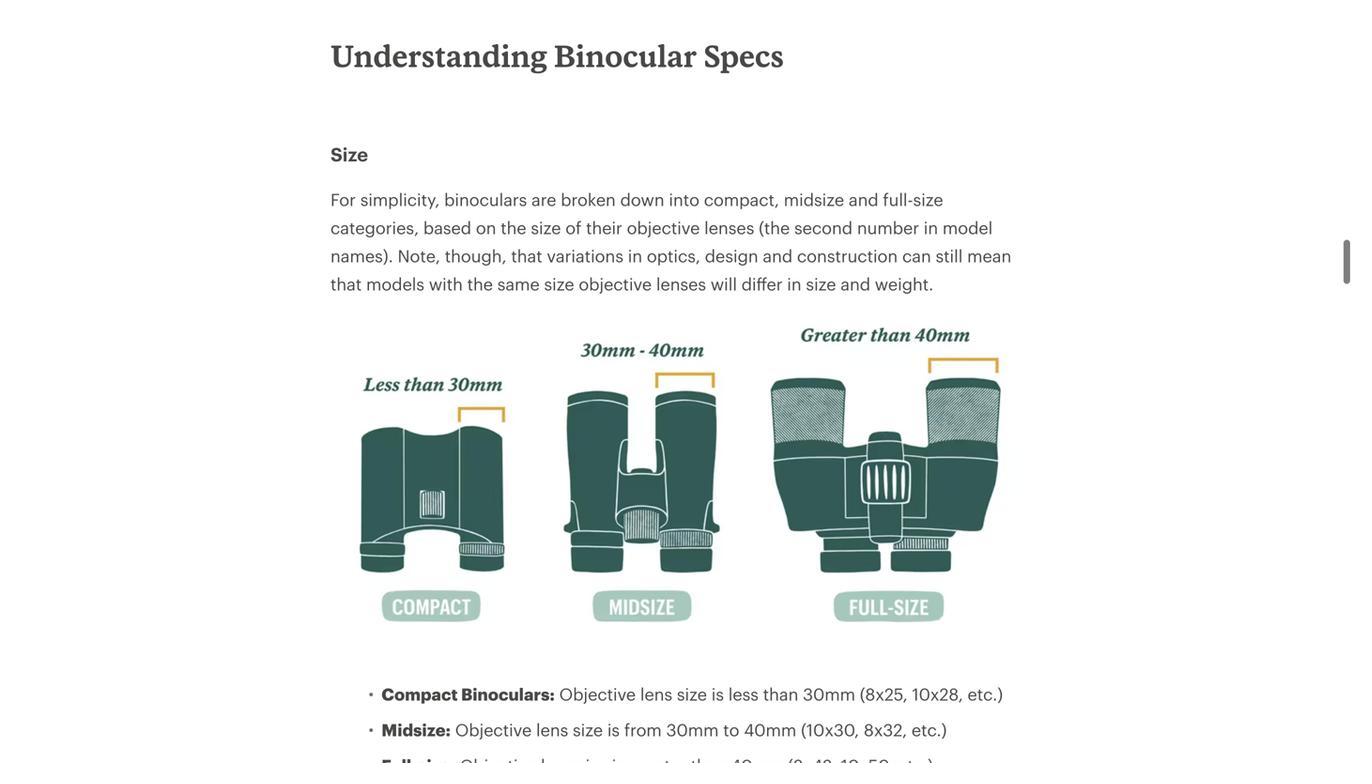 Task type: vqa. For each thing, say whether or not it's contained in the screenshot.
Compact Binoculars: Objective lens size is less than 30mm (8x25, 10x28, etc.)
yes



Task type: describe. For each thing, give the bounding box(es) containing it.
to
[[724, 721, 740, 740]]

1 vertical spatial lenses
[[657, 274, 707, 294]]

0 vertical spatial is
[[712, 685, 724, 705]]

number
[[858, 218, 920, 238]]

1 vertical spatial is
[[608, 721, 620, 740]]

with
[[429, 274, 463, 294]]

8x32,
[[864, 721, 908, 740]]

into
[[669, 190, 700, 210]]

full-
[[884, 190, 914, 210]]

can
[[903, 246, 932, 266]]

0 horizontal spatial objective
[[455, 721, 532, 740]]

differ
[[742, 274, 783, 294]]

design
[[705, 246, 759, 266]]

0 horizontal spatial the
[[468, 274, 493, 294]]

compact binoculars: objective lens size is less than 30mm (8x25, 10x28, etc.)
[[382, 685, 1003, 705]]

0 horizontal spatial lens
[[536, 721, 569, 740]]

binoculars
[[445, 190, 527, 210]]

0 horizontal spatial in
[[628, 246, 643, 266]]

0 horizontal spatial that
[[331, 274, 362, 294]]

1 vertical spatial 30mm
[[667, 721, 719, 740]]

second
[[795, 218, 853, 238]]

on
[[476, 218, 497, 238]]

midsize:
[[382, 721, 451, 740]]

of
[[566, 218, 582, 238]]

0 vertical spatial 30mm
[[803, 685, 856, 705]]

construction
[[798, 246, 898, 266]]

1 vertical spatial objective
[[579, 274, 652, 294]]

optics,
[[647, 246, 701, 266]]

0 vertical spatial in
[[924, 218, 939, 238]]

size down construction
[[806, 274, 837, 294]]

2 vertical spatial in
[[788, 274, 802, 294]]

(the
[[759, 218, 790, 238]]

though,
[[445, 246, 507, 266]]

note,
[[398, 246, 441, 266]]

midsize
[[784, 190, 845, 210]]

broken
[[561, 190, 616, 210]]

less
[[729, 685, 759, 705]]

down
[[621, 190, 665, 210]]

0 vertical spatial and
[[849, 190, 879, 210]]

(8x25,
[[860, 685, 908, 705]]

than
[[764, 685, 799, 705]]

simplicity,
[[360, 190, 440, 210]]

for
[[331, 190, 356, 210]]

size left of
[[531, 218, 561, 238]]



Task type: locate. For each thing, give the bounding box(es) containing it.
etc.)
[[968, 685, 1003, 705], [912, 721, 947, 740]]

0 vertical spatial objective
[[627, 218, 700, 238]]

lens up midsize: objective lens size is from 30mm to 40mm (10x30, 8x32, etc.)
[[641, 685, 673, 705]]

1 vertical spatial and
[[763, 246, 793, 266]]

the
[[501, 218, 527, 238], [468, 274, 493, 294]]

names).
[[331, 246, 393, 266]]

and down (the
[[763, 246, 793, 266]]

lenses up design at the right top of the page
[[705, 218, 755, 238]]

1 horizontal spatial is
[[712, 685, 724, 705]]

an illustration of compact binoculars, mid-size binoculars, and full-size binoculars image
[[331, 315, 1022, 636]]

that down "names)."
[[331, 274, 362, 294]]

weight.
[[875, 274, 934, 294]]

0 horizontal spatial is
[[608, 721, 620, 740]]

midsize: objective lens size is from 30mm to 40mm (10x30, 8x32, etc.)
[[382, 721, 947, 740]]

mean
[[968, 246, 1012, 266]]

size up midsize: objective lens size is from 30mm to 40mm (10x30, 8x32, etc.)
[[677, 685, 707, 705]]

1 vertical spatial lens
[[536, 721, 569, 740]]

size
[[331, 143, 368, 165]]

in
[[924, 218, 939, 238], [628, 246, 643, 266], [788, 274, 802, 294]]

the right on
[[501, 218, 527, 238]]

1 vertical spatial objective
[[455, 721, 532, 740]]

binocular
[[554, 38, 697, 74]]

lens
[[641, 685, 673, 705], [536, 721, 569, 740]]

1 vertical spatial that
[[331, 274, 362, 294]]

0 vertical spatial objective
[[560, 685, 636, 705]]

in left 'optics,'
[[628, 246, 643, 266]]

0 horizontal spatial 30mm
[[667, 721, 719, 740]]

will
[[711, 274, 737, 294]]

in right differ
[[788, 274, 802, 294]]

1 vertical spatial the
[[468, 274, 493, 294]]

categories,
[[331, 218, 419, 238]]

1 horizontal spatial etc.)
[[968, 685, 1003, 705]]

1 vertical spatial in
[[628, 246, 643, 266]]

and down construction
[[841, 274, 871, 294]]

1 horizontal spatial lens
[[641, 685, 673, 705]]

0 horizontal spatial etc.)
[[912, 721, 947, 740]]

2 horizontal spatial in
[[924, 218, 939, 238]]

etc.) down 10x28,
[[912, 721, 947, 740]]

are
[[532, 190, 557, 210]]

lens down 'binoculars:'
[[536, 721, 569, 740]]

objective down variations
[[579, 274, 652, 294]]

10x28,
[[913, 685, 964, 705]]

understanding binocular specs
[[331, 38, 785, 74]]

same
[[498, 274, 540, 294]]

from
[[625, 721, 662, 740]]

0 vertical spatial lenses
[[705, 218, 755, 238]]

is left less at bottom
[[712, 685, 724, 705]]

2 vertical spatial and
[[841, 274, 871, 294]]

1 vertical spatial etc.)
[[912, 721, 947, 740]]

30mm
[[803, 685, 856, 705], [667, 721, 719, 740]]

size down variations
[[544, 274, 575, 294]]

models
[[366, 274, 425, 294]]

0 vertical spatial that
[[511, 246, 543, 266]]

is left the from
[[608, 721, 620, 740]]

binoculars:
[[461, 685, 555, 705]]

variations
[[547, 246, 624, 266]]

objective
[[560, 685, 636, 705], [455, 721, 532, 740]]

the down the though, on the top left of page
[[468, 274, 493, 294]]

30mm up (10x30,
[[803, 685, 856, 705]]

and left full-
[[849, 190, 879, 210]]

size up the model
[[914, 190, 944, 210]]

size left the from
[[573, 721, 603, 740]]

objective down 'binoculars:'
[[455, 721, 532, 740]]

objective up 'optics,'
[[627, 218, 700, 238]]

lenses
[[705, 218, 755, 238], [657, 274, 707, 294]]

0 vertical spatial the
[[501, 218, 527, 238]]

compact
[[382, 685, 458, 705]]

etc.) for objective lens size is less than 30mm (8x25, 10x28, etc.)
[[968, 685, 1003, 705]]

objective up the from
[[560, 685, 636, 705]]

1 horizontal spatial objective
[[560, 685, 636, 705]]

30mm down compact binoculars: objective lens size is less than 30mm (8x25, 10x28, etc.)
[[667, 721, 719, 740]]

etc.) for objective lens size is from 30mm to 40mm (10x30, 8x32, etc.)
[[912, 721, 947, 740]]

model
[[943, 218, 993, 238]]

their
[[586, 218, 623, 238]]

based
[[424, 218, 472, 238]]

etc.) right 10x28,
[[968, 685, 1003, 705]]

still
[[936, 246, 963, 266]]

0 vertical spatial etc.)
[[968, 685, 1003, 705]]

1 horizontal spatial in
[[788, 274, 802, 294]]

and
[[849, 190, 879, 210], [763, 246, 793, 266], [841, 274, 871, 294]]

for simplicity, binoculars are broken down into compact, midsize and full-size categories, based on the size of their objective lenses (the second number in model names). note, though, that variations in optics, design and construction can still mean that models with the same size objective lenses will differ in size and weight.
[[331, 190, 1012, 294]]

understanding
[[331, 38, 548, 74]]

specs
[[704, 38, 785, 74]]

size
[[914, 190, 944, 210], [531, 218, 561, 238], [544, 274, 575, 294], [806, 274, 837, 294], [677, 685, 707, 705], [573, 721, 603, 740]]

objective
[[627, 218, 700, 238], [579, 274, 652, 294]]

compact,
[[704, 190, 780, 210]]

1 horizontal spatial 30mm
[[803, 685, 856, 705]]

is
[[712, 685, 724, 705], [608, 721, 620, 740]]

that
[[511, 246, 543, 266], [331, 274, 362, 294]]

0 vertical spatial lens
[[641, 685, 673, 705]]

1 horizontal spatial the
[[501, 218, 527, 238]]

that up same
[[511, 246, 543, 266]]

in up the can
[[924, 218, 939, 238]]

1 horizontal spatial that
[[511, 246, 543, 266]]

lenses down 'optics,'
[[657, 274, 707, 294]]

40mm
[[744, 721, 797, 740]]

(10x30,
[[801, 721, 860, 740]]



